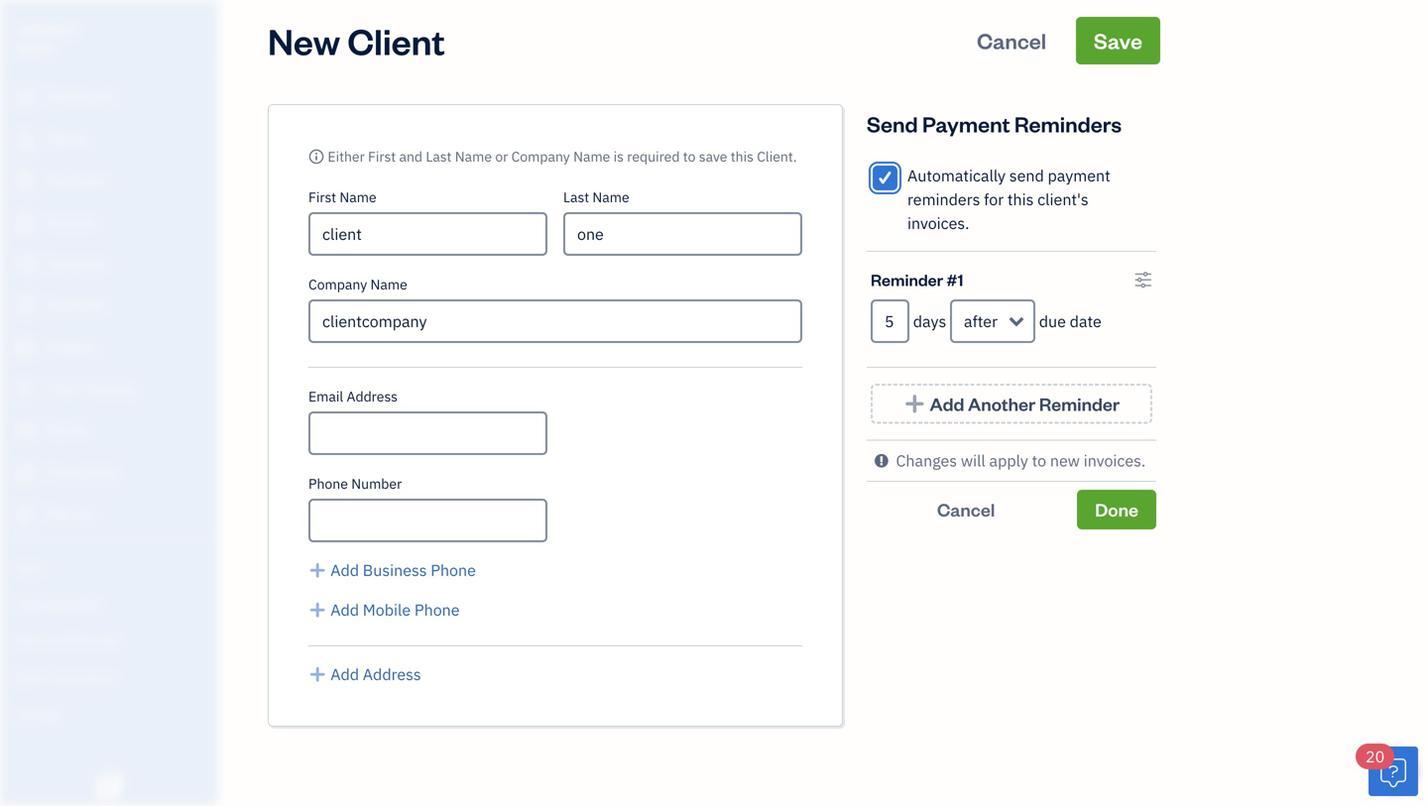 Task type: describe. For each thing, give the bounding box(es) containing it.
0 vertical spatial cancel
[[977, 26, 1047, 55]]

first name
[[308, 188, 377, 206]]

Payment reminder timing (before or after due date) field
[[950, 300, 1035, 343]]

done button
[[1077, 490, 1157, 530]]

plus image for add mobile phone
[[308, 598, 327, 622]]

is
[[614, 147, 624, 166]]

either
[[328, 147, 365, 166]]

project image
[[13, 338, 37, 358]]

expense image
[[13, 297, 37, 316]]

save
[[699, 147, 727, 166]]

required
[[627, 147, 680, 166]]

and inside main element
[[48, 632, 69, 649]]

connections
[[46, 669, 116, 685]]

send payment reminders
[[867, 110, 1122, 138]]

or
[[495, 147, 508, 166]]

resource center badge image
[[1369, 747, 1418, 796]]

0 vertical spatial reminder
[[871, 269, 943, 290]]

primary image
[[308, 147, 324, 166]]

company
[[16, 18, 77, 37]]

will
[[961, 450, 986, 471]]

settings link
[[5, 697, 212, 732]]

name left the or
[[455, 147, 492, 166]]

payment
[[1048, 165, 1111, 186]]

add mobile phone
[[330, 600, 460, 620]]

1 horizontal spatial invoices.
[[1084, 450, 1146, 471]]

estimate image
[[13, 172, 37, 191]]

Phone Number text field
[[308, 499, 548, 543]]

main element
[[0, 0, 268, 806]]

for
[[984, 189, 1004, 210]]

email
[[308, 387, 343, 406]]

phone number
[[308, 475, 402, 493]]

client
[[347, 17, 445, 64]]

either first and last name or company name is required to save this client.
[[328, 147, 797, 166]]

1 horizontal spatial first
[[368, 147, 396, 166]]

Last Name text field
[[563, 212, 802, 256]]

changes
[[896, 450, 957, 471]]

name for last name
[[593, 188, 630, 206]]

automatically send payment reminders for this client's invoices.
[[908, 165, 1111, 234]]

client image
[[13, 130, 37, 150]]

items and services link
[[5, 624, 212, 659]]

name left the is
[[573, 147, 610, 166]]

items
[[15, 632, 46, 649]]

services
[[72, 632, 120, 649]]

0 vertical spatial cancel button
[[959, 17, 1064, 64]]

add for add business phone
[[330, 560, 359, 581]]

number
[[351, 475, 402, 493]]

0 vertical spatial to
[[683, 147, 696, 166]]

client's
[[1038, 189, 1089, 210]]

reminders
[[908, 189, 980, 210]]

days
[[913, 311, 947, 332]]

changes will apply to new invoices.
[[896, 450, 1146, 471]]

add address button
[[308, 663, 421, 686]]

dashboard image
[[13, 88, 37, 108]]

settings
[[15, 706, 60, 722]]

check image
[[876, 168, 894, 187]]

last name
[[563, 188, 630, 206]]

phone for add mobile phone
[[415, 600, 460, 620]]

Company Name text field
[[308, 300, 802, 343]]

1 horizontal spatial and
[[399, 147, 423, 166]]

plus image for add address
[[308, 663, 327, 686]]

items and services
[[15, 632, 120, 649]]

mobile
[[363, 600, 411, 620]]

send
[[867, 110, 918, 138]]

due
[[1039, 311, 1066, 332]]

exclamationcircle image
[[875, 449, 888, 473]]

add another reminder
[[930, 392, 1120, 416]]

bank connections link
[[5, 661, 212, 695]]

First Name text field
[[308, 212, 548, 256]]

add for add another reminder
[[930, 392, 965, 416]]

0 horizontal spatial last
[[426, 147, 452, 166]]

0 horizontal spatial first
[[308, 188, 336, 206]]



Task type: vqa. For each thing, say whether or not it's contained in the screenshot.
left
no



Task type: locate. For each thing, give the bounding box(es) containing it.
reminder up new at the bottom right of the page
[[1039, 392, 1120, 416]]

company
[[511, 147, 570, 166], [308, 275, 367, 294]]

name
[[455, 147, 492, 166], [573, 147, 610, 166], [340, 188, 377, 206], [593, 188, 630, 206], [370, 275, 407, 294]]

company right the or
[[511, 147, 570, 166]]

add inside "button"
[[330, 600, 359, 620]]

1 vertical spatial and
[[48, 632, 69, 649]]

company down first name
[[308, 275, 367, 294]]

report image
[[13, 505, 37, 525]]

new client
[[268, 17, 445, 64]]

0 horizontal spatial company
[[308, 275, 367, 294]]

first
[[368, 147, 396, 166], [308, 188, 336, 206]]

cancel down will
[[937, 498, 995, 521]]

Email Address text field
[[308, 412, 548, 455]]

0 vertical spatial this
[[731, 147, 754, 166]]

plus image
[[903, 394, 926, 414], [308, 558, 327, 582], [308, 598, 327, 622], [308, 663, 327, 686]]

1 horizontal spatial reminder
[[1039, 392, 1120, 416]]

bank
[[15, 669, 43, 685]]

new
[[268, 17, 340, 64]]

cancel
[[977, 26, 1047, 55], [937, 498, 995, 521]]

1
[[958, 269, 964, 290]]

add left business
[[330, 560, 359, 581]]

1 vertical spatial reminder
[[1039, 392, 1120, 416]]

reminder
[[871, 269, 943, 290], [1039, 392, 1120, 416]]

0 horizontal spatial this
[[731, 147, 754, 166]]

to left new at the bottom right of the page
[[1032, 450, 1047, 471]]

add left the another
[[930, 392, 965, 416]]

1 horizontal spatial this
[[1008, 189, 1034, 210]]

add another reminder button
[[871, 384, 1153, 424]]

add address
[[330, 664, 421, 685]]

new
[[1050, 450, 1080, 471]]

chart image
[[13, 463, 37, 483]]

1 vertical spatial invoices.
[[1084, 450, 1146, 471]]

0 vertical spatial company
[[511, 147, 570, 166]]

plus image up changes
[[903, 394, 926, 414]]

phone right 'mobile'
[[415, 600, 460, 620]]

add down add mobile phone "button"
[[330, 664, 359, 685]]

to left save
[[683, 147, 696, 166]]

first down primary image
[[308, 188, 336, 206]]

this down send
[[1008, 189, 1034, 210]]

reminder left #
[[871, 269, 943, 290]]

company name
[[308, 275, 407, 294]]

1 vertical spatial this
[[1008, 189, 1034, 210]]

payment image
[[13, 255, 37, 275]]

send
[[1010, 165, 1044, 186]]

plus image inside add another reminder button
[[903, 394, 926, 414]]

add inside button
[[330, 664, 359, 685]]

1 vertical spatial phone
[[431, 560, 476, 581]]

1 vertical spatial cancel button
[[867, 490, 1065, 530]]

plus image for add business phone
[[308, 558, 327, 582]]

address
[[347, 387, 398, 406], [363, 664, 421, 685]]

last down either first and last name or company name is required to save this client.
[[563, 188, 589, 206]]

last
[[426, 147, 452, 166], [563, 188, 589, 206]]

due date
[[1039, 311, 1102, 332]]

this right save
[[731, 147, 754, 166]]

freshbooks image
[[93, 775, 125, 798]]

add business phone
[[330, 560, 476, 581]]

add for add address
[[330, 664, 359, 685]]

1 vertical spatial to
[[1032, 450, 1047, 471]]

0 vertical spatial and
[[399, 147, 423, 166]]

address for add address
[[363, 664, 421, 685]]

name for company name
[[370, 275, 407, 294]]

invoices. inside automatically send payment reminders for this client's invoices.
[[908, 213, 970, 234]]

after
[[964, 311, 998, 332]]

reminder inside button
[[1039, 392, 1120, 416]]

apps
[[15, 559, 44, 575]]

phone left number
[[308, 475, 348, 493]]

company owner
[[16, 18, 77, 56]]

invoice image
[[13, 213, 37, 233]]

2 vertical spatial phone
[[415, 600, 460, 620]]

email address
[[308, 387, 398, 406]]

last left the or
[[426, 147, 452, 166]]

20
[[1366, 746, 1385, 767]]

to
[[683, 147, 696, 166], [1032, 450, 1047, 471]]

phone
[[308, 475, 348, 493], [431, 560, 476, 581], [415, 600, 460, 620]]

plus image left 'mobile'
[[308, 598, 327, 622]]

team members link
[[5, 587, 212, 622]]

plus image left add address
[[308, 663, 327, 686]]

money image
[[13, 422, 37, 441]]

add left 'mobile'
[[330, 600, 359, 620]]

team
[[15, 596, 46, 612]]

#
[[947, 269, 958, 290]]

apps link
[[5, 550, 212, 585]]

business
[[363, 560, 427, 581]]

this
[[731, 147, 754, 166], [1008, 189, 1034, 210]]

name down either
[[340, 188, 377, 206]]

apply
[[989, 450, 1028, 471]]

address for email address
[[347, 387, 398, 406]]

0 horizontal spatial to
[[683, 147, 696, 166]]

0 vertical spatial last
[[426, 147, 452, 166]]

reminder # 1
[[871, 269, 964, 290]]

1 vertical spatial cancel
[[937, 498, 995, 521]]

payment
[[922, 110, 1010, 138]]

plus image left business
[[308, 558, 327, 582]]

phone down "phone number" text box
[[431, 560, 476, 581]]

timer image
[[13, 380, 37, 400]]

1 vertical spatial company
[[308, 275, 367, 294]]

1 horizontal spatial company
[[511, 147, 570, 166]]

address inside button
[[363, 664, 421, 685]]

and right either
[[399, 147, 423, 166]]

address right email at the left of the page
[[347, 387, 398, 406]]

another
[[968, 392, 1036, 416]]

0 vertical spatial phone
[[308, 475, 348, 493]]

0 vertical spatial first
[[368, 147, 396, 166]]

20 button
[[1356, 744, 1418, 796]]

0 vertical spatial invoices.
[[908, 213, 970, 234]]

done
[[1095, 498, 1139, 521]]

this inside automatically send payment reminders for this client's invoices.
[[1008, 189, 1034, 210]]

1 vertical spatial address
[[363, 664, 421, 685]]

invoices.
[[908, 213, 970, 234], [1084, 450, 1146, 471]]

members
[[49, 596, 101, 612]]

first right either
[[368, 147, 396, 166]]

bank connections
[[15, 669, 116, 685]]

and right items
[[48, 632, 69, 649]]

automatically
[[908, 165, 1006, 186]]

and
[[399, 147, 423, 166], [48, 632, 69, 649]]

1 horizontal spatial last
[[563, 188, 589, 206]]

phone inside button
[[431, 560, 476, 581]]

address down the add mobile phone
[[363, 664, 421, 685]]

phone inside "button"
[[415, 600, 460, 620]]

invoices. down the reminders
[[908, 213, 970, 234]]

add business phone button
[[308, 558, 476, 582]]

owner
[[16, 39, 55, 56]]

cancel up send payment reminders
[[977, 26, 1047, 55]]

edit reminder #1 message image
[[1134, 268, 1153, 292]]

team members
[[15, 596, 101, 612]]

0 horizontal spatial reminder
[[871, 269, 943, 290]]

name for first name
[[340, 188, 377, 206]]

save
[[1094, 26, 1143, 55]]

0 horizontal spatial invoices.
[[908, 213, 970, 234]]

name down first name text box
[[370, 275, 407, 294]]

1 horizontal spatial to
[[1032, 450, 1047, 471]]

add for add mobile phone
[[330, 600, 359, 620]]

invoices. up done
[[1084, 450, 1146, 471]]

client.
[[757, 147, 797, 166]]

add
[[930, 392, 965, 416], [330, 560, 359, 581], [330, 600, 359, 620], [330, 664, 359, 685]]

0 horizontal spatial and
[[48, 632, 69, 649]]

1 vertical spatial last
[[563, 188, 589, 206]]

plus image for add another reminder
[[903, 394, 926, 414]]

cancel button
[[959, 17, 1064, 64], [867, 490, 1065, 530]]

cancel button up send payment reminders
[[959, 17, 1064, 64]]

save button
[[1076, 17, 1161, 64]]

phone for add business phone
[[431, 560, 476, 581]]

0 vertical spatial address
[[347, 387, 398, 406]]

date
[[1070, 311, 1102, 332]]

reminders
[[1015, 110, 1122, 138]]

name down the is
[[593, 188, 630, 206]]

1 vertical spatial first
[[308, 188, 336, 206]]

add mobile phone button
[[308, 598, 460, 622]]

Payment reminder offset in days text field
[[871, 300, 910, 343]]

cancel button down will
[[867, 490, 1065, 530]]



